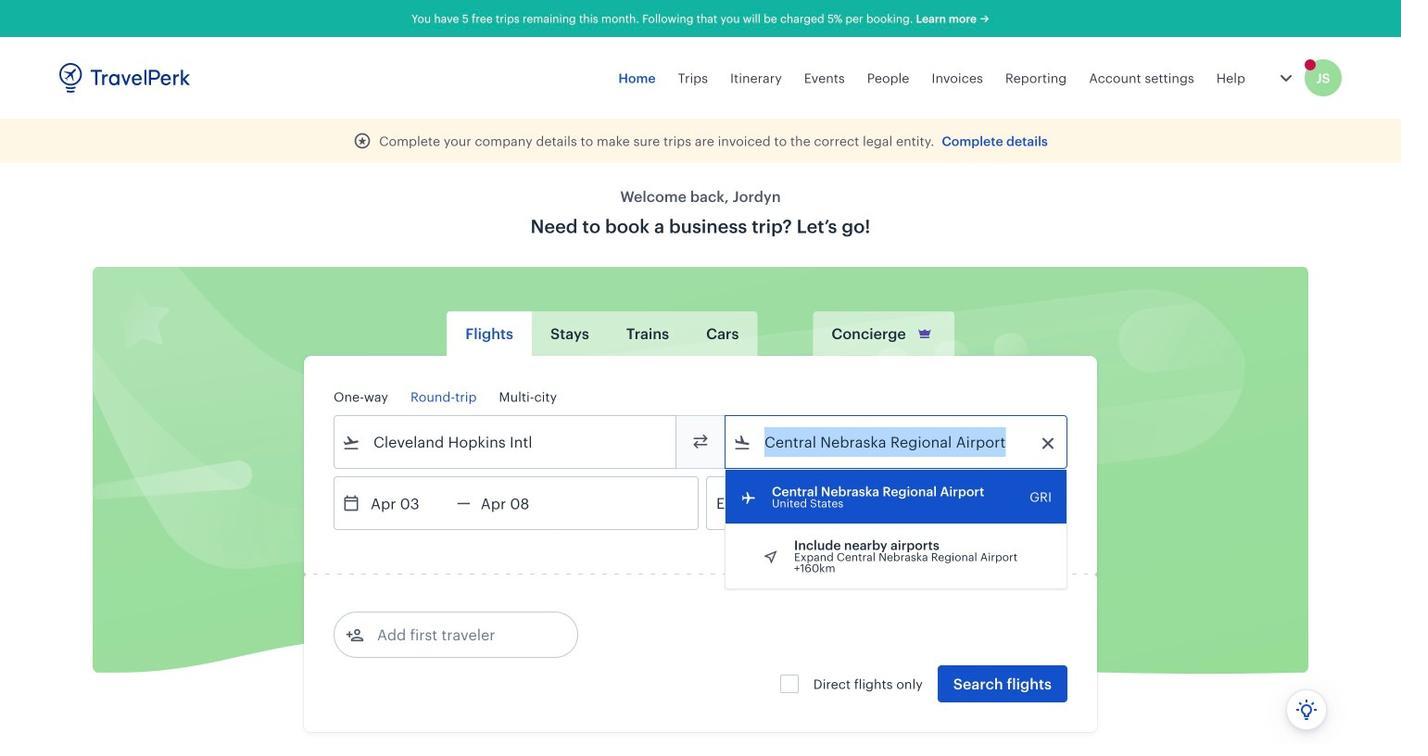 Task type: describe. For each thing, give the bounding box(es) containing it.
Return text field
[[471, 477, 567, 529]]

Depart text field
[[361, 477, 457, 529]]

From search field
[[361, 427, 652, 457]]



Task type: locate. For each thing, give the bounding box(es) containing it.
Add first traveler search field
[[364, 620, 557, 650]]

To search field
[[752, 427, 1043, 457]]



